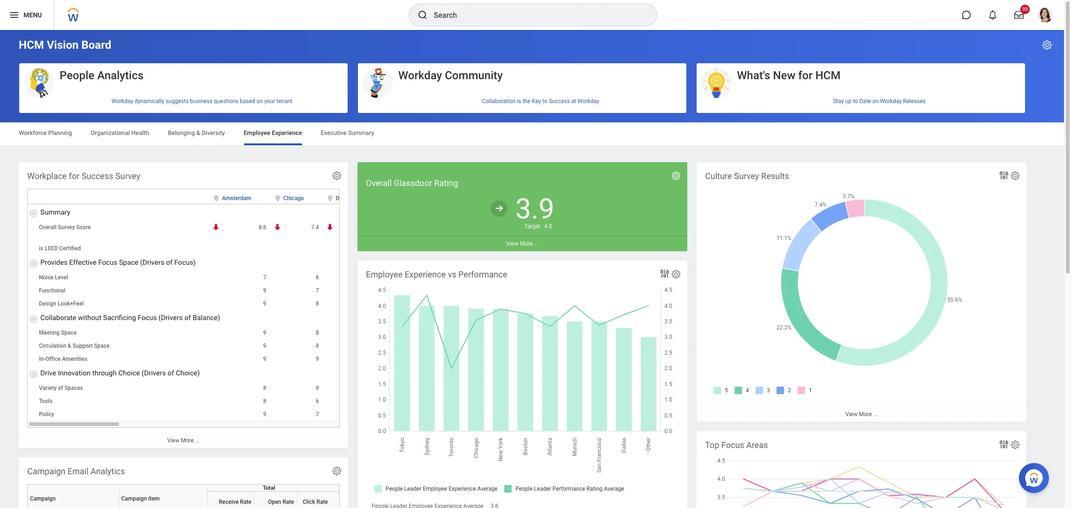Task type: describe. For each thing, give the bounding box(es) containing it.
& for circulation
[[68, 343, 71, 350]]

organizational
[[91, 130, 130, 137]]

receive rate
[[219, 499, 252, 506]]

configure and view chart data image for top focus areas
[[999, 439, 1010, 450]]

2 to from the left
[[853, 98, 858, 104]]

receive rate button
[[210, 481, 258, 509]]

menu button
[[0, 0, 54, 30]]

profile logan mcneil image
[[1038, 8, 1053, 24]]

what's new for hcm button
[[697, 63, 1025, 99]]

drive
[[40, 369, 56, 378]]

receive
[[219, 499, 239, 506]]

more for culture survey results
[[859, 412, 872, 418]]

collaboration
[[482, 98, 516, 104]]

provides
[[40, 259, 68, 267]]

9 for meeting space
[[263, 330, 266, 336]]

summary inside tab list
[[348, 130, 374, 137]]

7 for functional
[[316, 288, 319, 294]]

campaign button
[[30, 481, 122, 509]]

without
[[78, 314, 101, 322]]

score
[[76, 224, 91, 231]]

up
[[845, 98, 852, 104]]

dynamically
[[135, 98, 164, 104]]

configure culture survey results image
[[1010, 171, 1021, 181]]

2 on from the left
[[872, 98, 879, 104]]

collapse image for drive innovation through choice (drivers of choice)
[[30, 369, 35, 381]]

vision
[[47, 38, 79, 52]]

location image for chicago
[[274, 195, 281, 202]]

click rate button
[[299, 499, 328, 506]]

more for workplace for success survey
[[181, 438, 194, 444]]

deteriorating element containing 8.1
[[326, 224, 366, 231]]

variety of spaces
[[39, 385, 83, 392]]

is inside workplace for success survey element
[[39, 245, 43, 252]]

diversity
[[202, 130, 225, 137]]

workday dynamically suggests business questions based on your tenant
[[112, 98, 292, 104]]

overall survey score
[[39, 224, 91, 231]]

configure employee experience vs performance image
[[671, 269, 681, 280]]

collaborate without sacrificing focus (drivers of balance)
[[40, 314, 220, 322]]

8.6
[[259, 224, 266, 231]]

workforce planning
[[19, 130, 72, 137]]

click
[[303, 499, 315, 506]]

collaboration is the key to success at workday link
[[358, 94, 686, 108]]

culture survey results
[[705, 171, 789, 181]]

33 button
[[1009, 5, 1030, 25]]

campaign email analytics
[[27, 467, 125, 477]]

2 vertical spatial focus
[[722, 441, 744, 450]]

0 vertical spatial 7
[[263, 275, 266, 281]]

space for support
[[94, 343, 110, 350]]

0 horizontal spatial for
[[69, 171, 80, 181]]

(drivers for focus
[[159, 314, 183, 322]]

9 for functional
[[263, 288, 266, 294]]

amsterdam
[[222, 195, 251, 202]]

hcm vision board
[[19, 38, 111, 52]]

location image for dallas
[[326, 195, 334, 202]]

new
[[773, 69, 796, 82]]

item
[[148, 496, 160, 502]]

overall for 3.9
[[366, 178, 392, 188]]

people analytics button
[[19, 63, 348, 99]]

8 for variety of spaces
[[316, 385, 319, 392]]

areas
[[746, 441, 768, 450]]

collapse image for summary
[[30, 208, 35, 220]]

your
[[264, 98, 275, 104]]

executive
[[321, 130, 347, 137]]

glassdoor
[[394, 178, 432, 188]]

7 for policy
[[316, 412, 319, 418]]

0 vertical spatial view
[[506, 241, 518, 247]]

view more ... link for culture survey results
[[697, 407, 1027, 422]]

& for belonging
[[196, 130, 200, 137]]

email
[[68, 467, 88, 477]]

tenant
[[277, 98, 292, 104]]

justify image
[[8, 9, 20, 21]]

experience for employee experience vs performance
[[405, 270, 446, 280]]

what's
[[737, 69, 770, 82]]

releases
[[903, 98, 926, 104]]

community
[[445, 69, 503, 82]]

1 horizontal spatial survey
[[115, 171, 140, 181]]

chicago
[[283, 195, 304, 202]]

9 for in-office amenities
[[263, 356, 266, 363]]

rate for click rate
[[317, 499, 328, 506]]

open rate button
[[257, 481, 300, 509]]

workplace for success survey element
[[19, 162, 1071, 449]]

health
[[131, 130, 149, 137]]

choice)
[[176, 369, 200, 378]]

deteriorating image for 8.1
[[326, 224, 334, 231]]

campaign for campaign item
[[121, 496, 147, 502]]

3.9 main content
[[0, 30, 1071, 509]]

overall glassdoor rating
[[366, 178, 458, 188]]

Search Workday  search field
[[434, 5, 637, 25]]

functional
[[39, 288, 65, 294]]

effective
[[69, 259, 97, 267]]

inbox large image
[[1014, 10, 1024, 20]]

overall for 8.6
[[39, 224, 56, 231]]

dallas link
[[336, 193, 351, 202]]

8 for design look+feel
[[316, 301, 319, 307]]

for inside button
[[798, 69, 813, 82]]

policy
[[39, 412, 54, 418]]

3.9 target 4.0
[[515, 192, 554, 230]]

1 to from the left
[[542, 98, 547, 104]]

search image
[[417, 9, 428, 21]]

campaign email analytics element
[[19, 458, 348, 509]]

choice
[[118, 369, 140, 378]]

of for focus)
[[166, 259, 173, 267]]

0 vertical spatial view more ... link
[[358, 236, 687, 251]]

of for balance)
[[184, 314, 191, 322]]

variety
[[39, 385, 57, 392]]

9 for policy
[[263, 412, 266, 418]]

circulation & support space
[[39, 343, 110, 350]]

location image
[[213, 195, 220, 202]]

dallas
[[336, 195, 351, 202]]

8 for meeting space
[[316, 330, 319, 336]]

based
[[240, 98, 255, 104]]

circulation
[[39, 343, 66, 350]]

meeting
[[39, 330, 60, 336]]

configure top focus areas image
[[1010, 440, 1021, 450]]

is leed certified
[[39, 245, 81, 252]]

spaces
[[65, 385, 83, 392]]

support
[[73, 343, 93, 350]]

summary inside workplace for success survey element
[[40, 208, 70, 217]]

look+feel
[[58, 301, 84, 307]]

configure this page image
[[1042, 39, 1053, 51]]

hcm inside button
[[816, 69, 841, 82]]

analytics inside button
[[97, 69, 144, 82]]

1 vertical spatial focus
[[138, 314, 157, 322]]

configure and view chart data image for employee experience vs performance
[[659, 268, 671, 280]]

0 horizontal spatial focus
[[98, 259, 117, 267]]

design look+feel
[[39, 301, 84, 307]]

space for focus
[[119, 259, 138, 267]]

33
[[1023, 7, 1028, 12]]



Task type: vqa. For each thing, say whether or not it's contained in the screenshot.


Task type: locate. For each thing, give the bounding box(es) containing it.
2 vertical spatial space
[[94, 343, 110, 350]]

1 horizontal spatial overall
[[366, 178, 392, 188]]

1 vertical spatial 7
[[316, 288, 319, 294]]

deteriorating element down chicago
[[274, 224, 319, 231]]

workplace
[[27, 171, 67, 181]]

summary right the executive
[[348, 130, 374, 137]]

top focus areas
[[705, 441, 768, 450]]

in-office amenities
[[39, 356, 87, 363]]

survey for overall survey score
[[58, 224, 75, 231]]

7.4
[[311, 224, 319, 231]]

& left support
[[68, 343, 71, 350]]

view more ... inside culture survey results element
[[846, 412, 878, 418]]

2 horizontal spatial focus
[[722, 441, 744, 450]]

neutral good image
[[491, 200, 508, 218]]

0 vertical spatial is
[[517, 98, 521, 104]]

1 horizontal spatial deteriorating image
[[274, 224, 281, 231]]

2 collapse image from the top
[[30, 369, 35, 381]]

0 vertical spatial success
[[549, 98, 570, 104]]

1 vertical spatial analytics
[[91, 467, 125, 477]]

for
[[798, 69, 813, 82], [69, 171, 80, 181]]

1 vertical spatial ...
[[873, 412, 878, 418]]

1 horizontal spatial configure and view chart data image
[[999, 439, 1010, 450]]

design
[[39, 301, 56, 307]]

campaign left item
[[121, 496, 147, 502]]

1 vertical spatial view more ...
[[846, 412, 878, 418]]

on right date
[[872, 98, 879, 104]]

deteriorating element containing 7.4
[[274, 224, 319, 231]]

innovation
[[58, 369, 91, 378]]

1 location image from the left
[[274, 195, 281, 202]]

success left at
[[549, 98, 570, 104]]

of left focus)
[[166, 259, 173, 267]]

certified
[[59, 245, 81, 252]]

focus right sacrificing
[[138, 314, 157, 322]]

through
[[92, 369, 117, 378]]

1 vertical spatial summary
[[40, 208, 70, 217]]

1 vertical spatial &
[[68, 343, 71, 350]]

0 vertical spatial ...
[[534, 241, 539, 247]]

date
[[860, 98, 871, 104]]

notifications large image
[[988, 10, 998, 20]]

board
[[81, 38, 111, 52]]

1 horizontal spatial location image
[[326, 195, 334, 202]]

experience
[[272, 130, 302, 137], [405, 270, 446, 280]]

is left the in the left top of the page
[[517, 98, 521, 104]]

1 horizontal spatial view more ...
[[506, 241, 539, 247]]

2 rate from the left
[[283, 499, 294, 506]]

on
[[257, 98, 263, 104], [872, 98, 879, 104]]

hcm down the menu
[[19, 38, 44, 52]]

campaign inside button
[[121, 496, 147, 502]]

1 horizontal spatial rate
[[283, 499, 294, 506]]

campaign
[[27, 467, 65, 477], [30, 496, 56, 502], [121, 496, 147, 502]]

collapse image down workplace
[[30, 208, 35, 220]]

0 horizontal spatial on
[[257, 98, 263, 104]]

1 horizontal spatial for
[[798, 69, 813, 82]]

on left your
[[257, 98, 263, 104]]

more inside workplace for success survey element
[[181, 438, 194, 444]]

hcm up stay
[[816, 69, 841, 82]]

total
[[263, 485, 275, 492]]

employee for employee experience vs performance
[[366, 270, 403, 280]]

key
[[532, 98, 541, 104]]

8
[[316, 301, 319, 307], [316, 330, 319, 336], [316, 343, 319, 350], [263, 385, 266, 392], [316, 385, 319, 392], [263, 398, 266, 405]]

1 vertical spatial collapse image
[[30, 369, 35, 381]]

leed
[[45, 245, 58, 252]]

... for workplace for success survey
[[195, 438, 200, 444]]

space
[[119, 259, 138, 267], [61, 330, 77, 336], [94, 343, 110, 350]]

menu
[[23, 11, 42, 19]]

6 for 8
[[316, 398, 319, 405]]

0 horizontal spatial hcm
[[19, 38, 44, 52]]

deteriorating image right the 8.6 at top
[[274, 224, 281, 231]]

people analytics
[[60, 69, 144, 82]]

deteriorating image for 8.6
[[213, 224, 220, 231]]

workday community
[[398, 69, 503, 82]]

0 vertical spatial collapse image
[[30, 208, 35, 220]]

2 deteriorating element from the left
[[274, 224, 319, 231]]

workday community button
[[358, 63, 686, 99]]

1 vertical spatial space
[[61, 330, 77, 336]]

location image left dallas
[[326, 195, 334, 202]]

deteriorating image right 7.4
[[326, 224, 334, 231]]

deteriorating element down dallas
[[326, 224, 366, 231]]

more
[[520, 241, 533, 247], [859, 412, 872, 418], [181, 438, 194, 444]]

employee for employee experience
[[244, 130, 270, 137]]

0 horizontal spatial survey
[[58, 224, 75, 231]]

4.0
[[544, 223, 552, 230]]

culture survey results element
[[697, 162, 1027, 422]]

0 vertical spatial hcm
[[19, 38, 44, 52]]

deteriorating image down location icon
[[213, 224, 220, 231]]

click rate
[[303, 499, 328, 506]]

collaborate
[[40, 314, 76, 322]]

rate for open rate
[[283, 499, 294, 506]]

space up circulation & support space
[[61, 330, 77, 336]]

0 horizontal spatial &
[[68, 343, 71, 350]]

(drivers left balance)
[[159, 314, 183, 322]]

1 horizontal spatial view more ... link
[[358, 236, 687, 251]]

level
[[55, 275, 68, 281]]

0 horizontal spatial summary
[[40, 208, 70, 217]]

workforce
[[19, 130, 47, 137]]

1 deteriorating element from the left
[[213, 224, 266, 231]]

1 collapse image from the top
[[30, 259, 35, 270]]

view more ... link
[[358, 236, 687, 251], [697, 407, 1027, 422], [19, 433, 348, 449]]

2 horizontal spatial survey
[[734, 171, 759, 181]]

2 location image from the left
[[326, 195, 334, 202]]

employee experience vs performance
[[366, 270, 507, 280]]

collapse image for collaborate without sacrificing focus (drivers of balance)
[[30, 314, 35, 325]]

2 horizontal spatial view more ...
[[846, 412, 878, 418]]

campaign down campaign email analytics
[[30, 496, 56, 502]]

0 horizontal spatial view
[[167, 438, 179, 444]]

view for workplace for success survey
[[167, 438, 179, 444]]

is
[[517, 98, 521, 104], [39, 245, 43, 252]]

configure and view chart data image
[[659, 268, 671, 280], [999, 439, 1010, 450]]

summary up 'overall survey score'
[[40, 208, 70, 217]]

view more ... inside workplace for success survey element
[[167, 438, 200, 444]]

focus right the top
[[722, 441, 744, 450]]

1 horizontal spatial experience
[[405, 270, 446, 280]]

experience for employee experience
[[272, 130, 302, 137]]

collapse image
[[30, 208, 35, 220], [30, 369, 35, 381]]

tab list
[[9, 123, 1055, 145]]

collapse image left the drive
[[30, 369, 35, 381]]

3 deteriorating image from the left
[[326, 224, 334, 231]]

2 deteriorating image from the left
[[274, 224, 281, 231]]

configure image
[[671, 171, 681, 181]]

stay up to date on workday releases
[[833, 98, 926, 104]]

2 horizontal spatial view more ... link
[[697, 407, 1027, 422]]

1 horizontal spatial focus
[[138, 314, 157, 322]]

survey left score
[[58, 224, 75, 231]]

0 vertical spatial (drivers
[[140, 259, 164, 267]]

analytics
[[97, 69, 144, 82], [91, 467, 125, 477]]

survey for culture survey results
[[734, 171, 759, 181]]

2 horizontal spatial ...
[[873, 412, 878, 418]]

2 horizontal spatial more
[[859, 412, 872, 418]]

amenities
[[62, 356, 87, 363]]

questions
[[214, 98, 239, 104]]

for right new
[[798, 69, 813, 82]]

experience left "vs" at the bottom of page
[[405, 270, 446, 280]]

meeting space
[[39, 330, 77, 336]]

1 vertical spatial success
[[82, 171, 113, 181]]

view for culture survey results
[[846, 412, 858, 418]]

configure and view chart data image left "configure top focus areas" icon
[[999, 439, 1010, 450]]

is inside collaboration is the key to success at workday link
[[517, 98, 521, 104]]

& inside tab list
[[196, 130, 200, 137]]

rate right click
[[317, 499, 328, 506]]

location image left chicago
[[274, 195, 281, 202]]

tools
[[39, 398, 53, 405]]

belonging
[[168, 130, 195, 137]]

space right support
[[94, 343, 110, 350]]

configure and view chart data image inside top focus areas element
[[999, 439, 1010, 450]]

of left balance)
[[184, 314, 191, 322]]

2 vertical spatial more
[[181, 438, 194, 444]]

0 horizontal spatial location image
[[274, 195, 281, 202]]

& left diversity
[[196, 130, 200, 137]]

9 for design look+feel
[[263, 301, 266, 307]]

rate
[[240, 499, 252, 506], [283, 499, 294, 506], [317, 499, 328, 506]]

business
[[190, 98, 213, 104]]

survey down organizational health
[[115, 171, 140, 181]]

of right variety
[[58, 385, 63, 392]]

1 rate from the left
[[240, 499, 252, 506]]

what's new for hcm
[[737, 69, 841, 82]]

campaign inside button
[[30, 496, 56, 502]]

1 horizontal spatial success
[[549, 98, 570, 104]]

0 vertical spatial summary
[[348, 130, 374, 137]]

&
[[196, 130, 200, 137], [68, 343, 71, 350]]

0 vertical spatial view more ...
[[506, 241, 539, 247]]

overall inside workplace for success survey element
[[39, 224, 56, 231]]

of for choice)
[[168, 369, 174, 378]]

analytics right the email
[[91, 467, 125, 477]]

campaign for campaign email analytics
[[27, 467, 65, 477]]

location image
[[274, 195, 281, 202], [326, 195, 334, 202]]

view more ... for workplace for success survey
[[167, 438, 200, 444]]

configure and view chart data image
[[999, 170, 1010, 181]]

1 vertical spatial more
[[859, 412, 872, 418]]

campaign left the email
[[27, 467, 65, 477]]

of left choice)
[[168, 369, 174, 378]]

0 horizontal spatial space
[[61, 330, 77, 336]]

0 horizontal spatial view more ...
[[167, 438, 200, 444]]

the
[[523, 98, 531, 104]]

balance)
[[193, 314, 220, 322]]

0 horizontal spatial view more ... link
[[19, 433, 348, 449]]

planning
[[48, 130, 72, 137]]

deteriorating image
[[213, 224, 220, 231], [274, 224, 281, 231], [326, 224, 334, 231]]

space right effective
[[119, 259, 138, 267]]

people
[[60, 69, 94, 82]]

2 collapse image from the top
[[30, 314, 35, 325]]

analytics up dynamically
[[97, 69, 144, 82]]

employee experience
[[244, 130, 302, 137]]

0 horizontal spatial is
[[39, 245, 43, 252]]

1 horizontal spatial to
[[853, 98, 858, 104]]

belonging & diversity
[[168, 130, 225, 137]]

3 deteriorating element from the left
[[326, 224, 366, 231]]

0 horizontal spatial rate
[[240, 499, 252, 506]]

deteriorating element down the amsterdam
[[213, 224, 266, 231]]

1 horizontal spatial &
[[196, 130, 200, 137]]

success down organizational
[[82, 171, 113, 181]]

2 vertical spatial ...
[[195, 438, 200, 444]]

vs
[[448, 270, 456, 280]]

1 vertical spatial experience
[[405, 270, 446, 280]]

0 vertical spatial for
[[798, 69, 813, 82]]

1 vertical spatial overall
[[39, 224, 56, 231]]

0 horizontal spatial more
[[181, 438, 194, 444]]

rate right open
[[283, 499, 294, 506]]

deteriorating element
[[213, 224, 266, 231], [274, 224, 319, 231], [326, 224, 366, 231]]

2 6 from the top
[[316, 398, 319, 405]]

1 vertical spatial 6
[[316, 398, 319, 405]]

1 6 from the top
[[316, 275, 319, 281]]

& inside workplace for success survey element
[[68, 343, 71, 350]]

collapse image left collaborate
[[30, 314, 35, 325]]

2 horizontal spatial deteriorating image
[[326, 224, 334, 231]]

target
[[525, 223, 541, 230]]

0 horizontal spatial employee
[[244, 130, 270, 137]]

campaign for campaign
[[30, 496, 56, 502]]

(drivers right choice
[[142, 369, 166, 378]]

1 horizontal spatial summary
[[348, 130, 374, 137]]

0 vertical spatial overall
[[366, 178, 392, 188]]

0 horizontal spatial overall
[[39, 224, 56, 231]]

suggests
[[166, 98, 189, 104]]

0 horizontal spatial to
[[542, 98, 547, 104]]

... inside culture survey results element
[[873, 412, 878, 418]]

for right workplace
[[69, 171, 80, 181]]

of
[[166, 259, 173, 267], [184, 314, 191, 322], [168, 369, 174, 378], [58, 385, 63, 392]]

collapse image left provides
[[30, 259, 35, 270]]

to
[[542, 98, 547, 104], [853, 98, 858, 104]]

9 for circulation & support space
[[263, 343, 266, 350]]

office
[[46, 356, 61, 363]]

1 horizontal spatial ...
[[534, 241, 539, 247]]

0 vertical spatial configure and view chart data image
[[659, 268, 671, 280]]

2 vertical spatial (drivers
[[142, 369, 166, 378]]

deteriorating image for 7.4
[[274, 224, 281, 231]]

survey right culture
[[734, 171, 759, 181]]

employee inside tab list
[[244, 130, 270, 137]]

1 horizontal spatial is
[[517, 98, 521, 104]]

0 horizontal spatial configure and view chart data image
[[659, 268, 671, 280]]

collapse image
[[30, 259, 35, 270], [30, 314, 35, 325]]

open rate
[[268, 499, 294, 506]]

1 horizontal spatial employee
[[366, 270, 403, 280]]

organizational health
[[91, 130, 149, 137]]

1 vertical spatial for
[[69, 171, 80, 181]]

open
[[268, 499, 281, 506]]

to right key
[[542, 98, 547, 104]]

(drivers for space
[[140, 259, 164, 267]]

(drivers left focus)
[[140, 259, 164, 267]]

(drivers for choice
[[142, 369, 166, 378]]

1 vertical spatial hcm
[[816, 69, 841, 82]]

focus right effective
[[98, 259, 117, 267]]

noise level
[[39, 275, 68, 281]]

deteriorating element containing 8.6
[[213, 224, 266, 231]]

experience down tenant
[[272, 130, 302, 137]]

6 for 7
[[316, 275, 319, 281]]

hcm
[[19, 38, 44, 52], [816, 69, 841, 82]]

... inside workplace for success survey element
[[195, 438, 200, 444]]

0 horizontal spatial deteriorating element
[[213, 224, 266, 231]]

0 vertical spatial focus
[[98, 259, 117, 267]]

1 horizontal spatial more
[[520, 241, 533, 247]]

rate right receive
[[240, 499, 252, 506]]

configure and view chart data image left configure employee experience vs performance icon on the bottom right of page
[[659, 268, 671, 280]]

3 rate from the left
[[317, 499, 328, 506]]

(drivers
[[140, 259, 164, 267], [159, 314, 183, 322], [142, 369, 166, 378]]

tab list inside 3.9 main content
[[9, 123, 1055, 145]]

tab list containing workforce planning
[[9, 123, 1055, 145]]

1 deteriorating image from the left
[[213, 224, 220, 231]]

rate for receive rate
[[240, 499, 252, 506]]

configure workplace for success survey image
[[332, 171, 342, 181]]

campaign item
[[121, 496, 160, 502]]

results
[[761, 171, 789, 181]]

view more ... for culture survey results
[[846, 412, 878, 418]]

1 collapse image from the top
[[30, 208, 35, 220]]

workday
[[398, 69, 442, 82], [112, 98, 133, 104], [578, 98, 599, 104], [880, 98, 902, 104]]

0 vertical spatial 6
[[316, 275, 319, 281]]

is left leed
[[39, 245, 43, 252]]

view inside workplace for success survey element
[[167, 438, 179, 444]]

0 horizontal spatial deteriorating image
[[213, 224, 220, 231]]

collapse image for provides effective focus space (drivers of focus)
[[30, 259, 35, 270]]

0 vertical spatial &
[[196, 130, 200, 137]]

view inside culture survey results element
[[846, 412, 858, 418]]

1 horizontal spatial hcm
[[816, 69, 841, 82]]

0 horizontal spatial experience
[[272, 130, 302, 137]]

more inside culture survey results element
[[859, 412, 872, 418]]

summary
[[348, 130, 374, 137], [40, 208, 70, 217]]

executive summary
[[321, 130, 374, 137]]

3.9
[[515, 192, 554, 226]]

8 for circulation & support space
[[316, 343, 319, 350]]

view
[[506, 241, 518, 247], [846, 412, 858, 418], [167, 438, 179, 444]]

configure and view chart data image inside employee experience vs performance element
[[659, 268, 671, 280]]

2 horizontal spatial deteriorating element
[[326, 224, 366, 231]]

overall left glassdoor
[[366, 178, 392, 188]]

sacrificing
[[103, 314, 136, 322]]

top focus areas element
[[697, 432, 1027, 509]]

2 vertical spatial view
[[167, 438, 179, 444]]

0 vertical spatial collapse image
[[30, 259, 35, 270]]

1 vertical spatial view more ... link
[[697, 407, 1027, 422]]

1 vertical spatial collapse image
[[30, 314, 35, 325]]

2 horizontal spatial space
[[119, 259, 138, 267]]

workday inside button
[[398, 69, 442, 82]]

in-
[[39, 356, 46, 363]]

... for culture survey results
[[873, 412, 878, 418]]

at
[[571, 98, 576, 104]]

menu banner
[[0, 0, 1064, 30]]

drive innovation through choice (drivers of choice)
[[40, 369, 200, 378]]

view more ... link for workplace for success survey
[[19, 433, 348, 449]]

1 vertical spatial (drivers
[[159, 314, 183, 322]]

stay
[[833, 98, 844, 104]]

0 horizontal spatial ...
[[195, 438, 200, 444]]

rating
[[434, 178, 458, 188]]

employee experience vs performance element
[[358, 261, 687, 509]]

0 vertical spatial more
[[520, 241, 533, 247]]

to right up
[[853, 98, 858, 104]]

1 on from the left
[[257, 98, 263, 104]]

0 vertical spatial space
[[119, 259, 138, 267]]

1 horizontal spatial space
[[94, 343, 110, 350]]

success
[[549, 98, 570, 104], [82, 171, 113, 181]]

1 horizontal spatial on
[[872, 98, 879, 104]]

overall up leed
[[39, 224, 56, 231]]

0 horizontal spatial success
[[82, 171, 113, 181]]

1 vertical spatial is
[[39, 245, 43, 252]]

1 vertical spatial employee
[[366, 270, 403, 280]]

configure campaign email analytics image
[[332, 466, 342, 477]]

culture
[[705, 171, 732, 181]]



